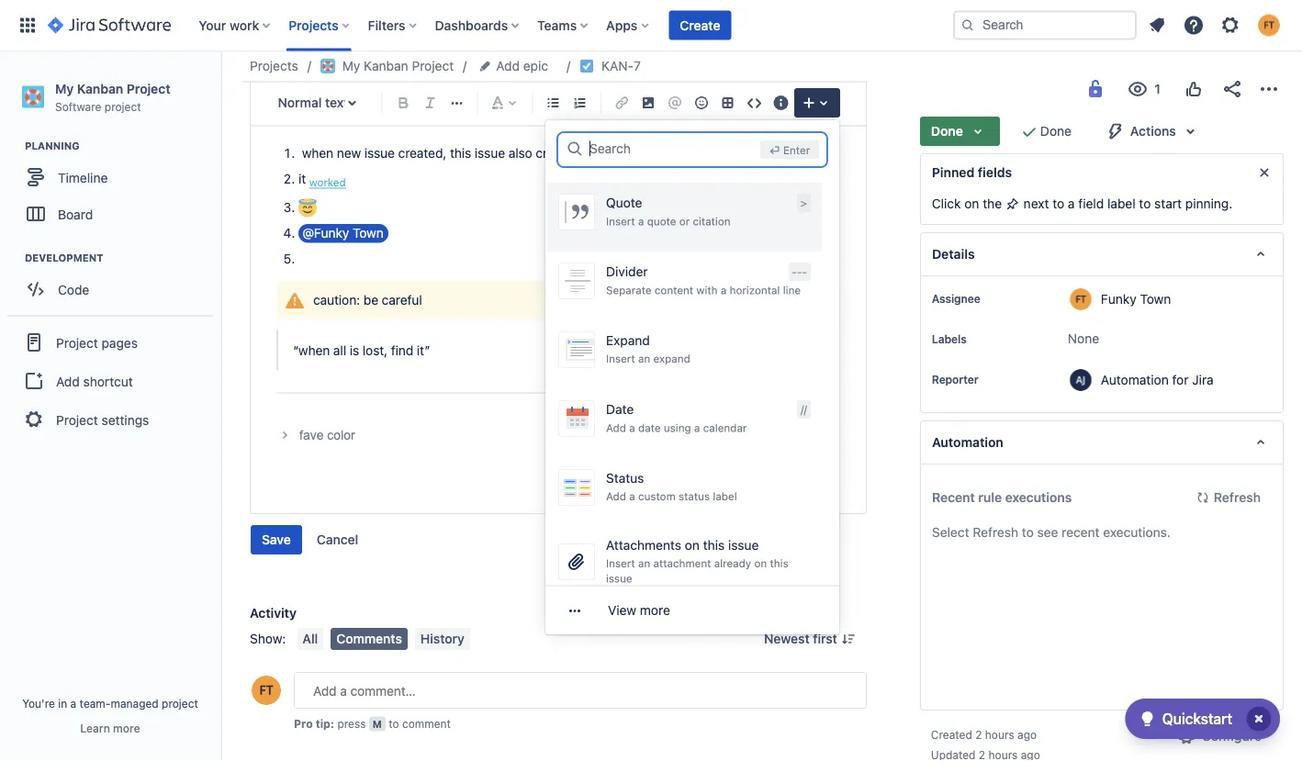 Task type: locate. For each thing, give the bounding box(es) containing it.
calendar
[[703, 421, 747, 434]]

attachments on this issue insert an attachment already on this issue
[[606, 538, 788, 585]]

kan-7 link
[[601, 55, 641, 77]]

1 vertical spatial label
[[713, 490, 737, 503]]

lost,
[[363, 343, 388, 358]]

kanban inside my kanban project software project
[[77, 81, 123, 96]]

insert down "expand"
[[606, 352, 635, 365]]

caution: be careful
[[313, 292, 422, 307]]

team-
[[80, 697, 111, 710]]

0 vertical spatial an
[[638, 352, 650, 365]]

project settings
[[56, 412, 149, 427]]

labels
[[932, 332, 967, 345]]

add shortcut
[[56, 374, 133, 389]]

add left epic
[[496, 58, 520, 73]]

0 vertical spatial automation
[[1101, 372, 1169, 387]]

1 horizontal spatial done
[[1040, 124, 1072, 139]]

project right software
[[104, 100, 141, 113]]

project inside my kanban project software project
[[126, 81, 170, 96]]

//
[[801, 403, 807, 416]]

menu bar
[[293, 629, 474, 651]]

0 horizontal spatial more
[[113, 722, 140, 735]]

1 vertical spatial an
[[638, 557, 650, 570]]

planning image
[[3, 135, 25, 157]]

1 an from the top
[[638, 352, 650, 365]]

0 horizontal spatial automation
[[932, 435, 1003, 450]]

attachments
[[606, 538, 681, 553]]

0 vertical spatial insert
[[606, 215, 635, 228]]

Give this expand a title... text field
[[296, 425, 846, 447]]

1 horizontal spatial automation
[[1101, 372, 1169, 387]]

comment
[[402, 718, 451, 731]]

0 vertical spatial project
[[104, 100, 141, 113]]

more inside button
[[640, 603, 670, 618]]

numbered list ⌘⇧7 image
[[569, 92, 591, 114]]

add down status
[[606, 490, 626, 503]]

vote options: no one has voted for this issue yet. image
[[1183, 78, 1205, 100]]

⏎ enter
[[769, 143, 810, 156]]

an down attachments
[[638, 557, 650, 570]]

an
[[638, 352, 650, 365], [638, 557, 650, 570]]

a right with
[[721, 284, 727, 296]]

task image
[[579, 59, 594, 73]]

custom
[[638, 490, 676, 503]]

filters button
[[362, 11, 424, 40]]

1 horizontal spatial label
[[1107, 196, 1136, 211]]

0 vertical spatial my
[[342, 58, 360, 73]]

my inside my kanban project software project
[[55, 81, 74, 96]]

project pages link
[[7, 322, 213, 363]]

banner containing your work
[[0, 0, 1302, 51]]

done up next
[[1040, 124, 1072, 139]]

reporter
[[932, 373, 979, 386]]

this right created,
[[450, 146, 471, 161]]

normal text
[[278, 95, 349, 110]]

notifications image
[[1146, 14, 1168, 36]]

1 vertical spatial town
[[1140, 291, 1171, 306]]

description
[[250, 50, 321, 65]]

issue up 'already'
[[728, 538, 759, 553]]

caution:
[[313, 292, 360, 307]]

add for add epic
[[496, 58, 520, 73]]

newest first
[[764, 632, 837, 647]]

1 vertical spatial kanban
[[77, 81, 123, 96]]

development image
[[3, 247, 25, 269]]

assignee
[[932, 292, 980, 305]]

town right funky
[[1140, 291, 1171, 306]]

more down managed
[[113, 722, 140, 735]]

info panel image
[[770, 92, 792, 114]]

automation for automation
[[932, 435, 1003, 450]]

group containing project pages
[[7, 315, 213, 446]]

insert inside expand insert an expand
[[606, 352, 635, 365]]

code link
[[9, 271, 211, 308]]

funky town
[[1101, 291, 1171, 306]]

1 horizontal spatial more
[[640, 603, 670, 618]]

status
[[606, 471, 644, 486]]

line
[[783, 284, 801, 296]]

1 vertical spatial project
[[162, 697, 198, 710]]

more for learn more
[[113, 722, 140, 735]]

add inside button
[[56, 374, 80, 389]]

kanban up software
[[77, 81, 123, 96]]

insert
[[606, 215, 635, 228], [606, 352, 635, 365], [606, 557, 635, 570]]

learn more button
[[80, 721, 140, 736]]

my right my kanban project "icon"
[[342, 58, 360, 73]]

epic
[[523, 58, 548, 73]]

0 vertical spatial this
[[450, 146, 471, 161]]

add inside dropdown button
[[496, 58, 520, 73]]

press
[[337, 718, 366, 731]]

pages
[[101, 335, 138, 350]]

3 - from the left
[[802, 265, 807, 278]]

a right using
[[694, 421, 700, 434]]

share image
[[1221, 78, 1243, 100]]

jira
[[1192, 372, 1214, 387]]

attachment
[[653, 557, 711, 570]]

1 horizontal spatial to
[[1052, 196, 1064, 211]]

automation for jira
[[1101, 372, 1214, 387]]

activity
[[250, 606, 296, 621]]

an inside the attachments on this issue insert an attachment already on this issue
[[638, 557, 650, 570]]

1 vertical spatial my
[[55, 81, 74, 96]]

actions button
[[1094, 117, 1213, 146]]

2 horizontal spatial this
[[770, 557, 788, 570]]

hide message image
[[1253, 162, 1275, 184]]

this
[[450, 146, 471, 161], [703, 538, 725, 553], [770, 557, 788, 570]]

1 vertical spatial insert
[[606, 352, 635, 365]]

0 horizontal spatial on
[[685, 538, 700, 553]]

a left date
[[629, 421, 635, 434]]

1 done from the left
[[931, 124, 963, 139]]

copy link to issue image
[[637, 58, 652, 73]]

1 vertical spatial automation
[[932, 435, 1003, 450]]

projects inside dropdown button
[[289, 17, 338, 33]]

configure
[[1202, 729, 1262, 744]]

add for add a date using a calendar
[[606, 421, 626, 434]]

a
[[1068, 196, 1075, 211], [638, 215, 644, 228], [721, 284, 727, 296], [629, 421, 635, 434], [694, 421, 700, 434], [629, 490, 635, 503], [70, 697, 76, 710]]

newest first image
[[841, 632, 856, 647]]

view more
[[608, 603, 670, 618]]

divider
[[606, 264, 648, 279]]

add down "date"
[[606, 421, 626, 434]]

town inside description - main content area, start typing to enter text. text box
[[353, 225, 384, 240]]

normal
[[278, 95, 322, 110]]

3 insert from the top
[[606, 557, 635, 570]]

my for my kanban project
[[342, 58, 360, 73]]

label
[[1107, 196, 1136, 211], [713, 490, 737, 503]]

insert down attachments
[[606, 557, 635, 570]]

Add a comment… field
[[294, 673, 867, 710]]

work
[[230, 17, 259, 33]]

2 vertical spatial on
[[754, 557, 767, 570]]

when
[[302, 146, 333, 161]]

done image
[[1018, 120, 1040, 142]]

quote
[[606, 195, 642, 210]]

using
[[664, 421, 691, 434]]

0 vertical spatial projects
[[289, 17, 338, 33]]

cancel button
[[306, 526, 369, 555]]

@funky town
[[302, 225, 384, 240]]

on right 'already'
[[754, 557, 767, 570]]

automation down reporter
[[932, 435, 1003, 450]]

tip:
[[316, 718, 334, 731]]

2 horizontal spatial to
[[1139, 196, 1151, 211]]

this up 'already'
[[703, 538, 725, 553]]

a inside status add a custom status label
[[629, 490, 635, 503]]

0 horizontal spatial kanban
[[77, 81, 123, 96]]

1 insert from the top
[[606, 215, 635, 228]]

add a date using a calendar
[[606, 421, 747, 434]]

shortcut
[[83, 374, 133, 389]]

automation left for
[[1101, 372, 1169, 387]]

first
[[813, 632, 837, 647]]

projects up description
[[289, 17, 338, 33]]

1 horizontal spatial town
[[1140, 291, 1171, 306]]

to right m
[[389, 718, 399, 731]]

my up software
[[55, 81, 74, 96]]

on
[[964, 196, 979, 211], [685, 538, 700, 553], [754, 557, 767, 570]]

funky
[[1101, 291, 1136, 306]]

1 vertical spatial more
[[113, 722, 140, 735]]

on left the
[[964, 196, 979, 211]]

check image
[[1136, 708, 1158, 730]]

project up add shortcut
[[56, 335, 98, 350]]

find
[[391, 343, 413, 358]]

more inside button
[[113, 722, 140, 735]]

history
[[420, 632, 465, 647]]

timeline link
[[9, 159, 211, 196]]

1 vertical spatial on
[[685, 538, 700, 553]]

done
[[931, 124, 963, 139], [1040, 124, 1072, 139]]

0 horizontal spatial done
[[931, 124, 963, 139]]

1 horizontal spatial project
[[162, 697, 198, 710]]

kan-
[[601, 58, 634, 73]]

on for attachments
[[685, 538, 700, 553]]

project up more formatting icon
[[412, 58, 454, 73]]

issue up view
[[606, 572, 632, 585]]

actions image
[[1258, 78, 1280, 100]]

your work
[[199, 17, 259, 33]]

settings image
[[1219, 14, 1241, 36]]

jira software image
[[48, 14, 171, 36], [48, 14, 171, 36]]

m
[[373, 719, 382, 731]]

to left start
[[1139, 196, 1151, 211]]

0 vertical spatial more
[[640, 603, 670, 618]]

2 - from the left
[[797, 265, 802, 278]]

insert down quote
[[606, 215, 635, 228]]

automation for automation for jira
[[1101, 372, 1169, 387]]

1 vertical spatial this
[[703, 538, 725, 553]]

a down status
[[629, 490, 635, 503]]

label right status
[[713, 490, 737, 503]]

teams
[[537, 17, 577, 33]]

group
[[7, 315, 213, 446]]

my for my kanban project software project
[[55, 81, 74, 96]]

actions
[[1130, 124, 1176, 139]]

"when all is lost, find it"
[[293, 343, 430, 358]]

town right the @funky
[[353, 225, 384, 240]]

menu bar containing all
[[293, 629, 474, 651]]

banner
[[0, 0, 1302, 51]]

projects up normal
[[250, 58, 298, 73]]

0 horizontal spatial label
[[713, 490, 737, 503]]

table image
[[717, 92, 739, 114]]

fields
[[978, 165, 1012, 180]]

0 vertical spatial kanban
[[364, 58, 408, 73]]

when new issue created, this issue also created
[[298, 146, 580, 161]]

my kanban project link
[[320, 55, 454, 77]]

or
[[679, 215, 690, 228]]

project settings link
[[7, 400, 213, 440]]

next to a field label to start pinning.
[[1020, 196, 1233, 211]]

newest
[[764, 632, 810, 647]]

issue right new
[[364, 146, 395, 161]]

a left the field
[[1068, 196, 1075, 211]]

2 vertical spatial this
[[770, 557, 788, 570]]

more right view
[[640, 603, 670, 618]]

an inside expand insert an expand
[[638, 352, 650, 365]]

this right 'already'
[[770, 557, 788, 570]]

0 vertical spatial on
[[964, 196, 979, 211]]

2 horizontal spatial on
[[964, 196, 979, 211]]

field
[[1078, 196, 1104, 211]]

0 horizontal spatial my
[[55, 81, 74, 96]]

1 horizontal spatial my
[[342, 58, 360, 73]]

the
[[983, 196, 1002, 211]]

1 horizontal spatial kanban
[[364, 58, 408, 73]]

0 horizontal spatial town
[[353, 225, 384, 240]]

add left "shortcut"
[[56, 374, 80, 389]]

0 horizontal spatial project
[[104, 100, 141, 113]]

0 horizontal spatial this
[[450, 146, 471, 161]]

project down add shortcut
[[56, 412, 98, 427]]

:innocent: image
[[298, 199, 317, 218]]

kanban down 'filters'
[[364, 58, 408, 73]]

2 insert from the top
[[606, 352, 635, 365]]

dashboards
[[435, 17, 508, 33]]

more
[[640, 603, 670, 618], [113, 722, 140, 735]]

assignee pin to top image
[[984, 291, 999, 306]]

search field
[[590, 132, 753, 165]]

0 vertical spatial town
[[353, 225, 384, 240]]

a right in
[[70, 697, 76, 710]]

on up attachment
[[685, 538, 700, 553]]

to right next
[[1052, 196, 1064, 211]]

separate content with a horizontal line
[[606, 284, 801, 296]]

project right managed
[[162, 697, 198, 710]]

1 vertical spatial projects
[[250, 58, 298, 73]]

label right the field
[[1107, 196, 1136, 211]]

project left the sidebar navigation 'icon'
[[126, 81, 170, 96]]

an down "expand"
[[638, 352, 650, 365]]

my kanban project software project
[[55, 81, 170, 113]]

done up pinned on the top of the page
[[931, 124, 963, 139]]

2 an from the top
[[638, 557, 650, 570]]

2 vertical spatial insert
[[606, 557, 635, 570]]

projects
[[289, 17, 338, 33], [250, 58, 298, 73]]



Task type: vqa. For each thing, say whether or not it's contained in the screenshot.
Board link
yes



Task type: describe. For each thing, give the bounding box(es) containing it.
projects for projects dropdown button
[[289, 17, 338, 33]]

on for click
[[964, 196, 979, 211]]

configure link
[[1165, 722, 1273, 751]]

labels pin to top image
[[970, 331, 985, 346]]

"when
[[293, 343, 330, 358]]

Search field
[[953, 11, 1137, 40]]

new
[[337, 146, 361, 161]]

planning group
[[9, 139, 219, 238]]

expand
[[606, 333, 650, 348]]

this inside description - main content area, start typing to enter text. text box
[[450, 146, 471, 161]]

text
[[325, 95, 349, 110]]

your profile and settings image
[[1258, 14, 1280, 36]]

add inside status add a custom status label
[[606, 490, 626, 503]]

none
[[1068, 331, 1099, 346]]

kanban for my kanban project
[[364, 58, 408, 73]]

created
[[931, 728, 972, 741]]

pro tip: press m to comment
[[294, 718, 451, 731]]

all
[[302, 632, 318, 647]]

view more button
[[545, 592, 839, 629]]

more formatting image
[[446, 92, 468, 114]]

Description - Main content area, start typing to enter text. text field
[[265, 143, 851, 488]]

with
[[696, 284, 718, 296]]

click
[[932, 196, 961, 211]]

:innocent: image
[[298, 199, 317, 218]]

appswitcher icon image
[[17, 14, 39, 36]]

kanban for my kanban project software project
[[77, 81, 123, 96]]

citation
[[693, 215, 731, 228]]

expand content image
[[274, 425, 296, 447]]

insert inside the attachments on this issue insert an attachment already on this issue
[[606, 557, 635, 570]]

create
[[680, 17, 720, 33]]

emoji image
[[690, 92, 712, 114]]

search image
[[960, 18, 975, 33]]

save button
[[251, 526, 302, 555]]

learn
[[80, 722, 110, 735]]

reporter pin to top image
[[982, 372, 997, 387]]

already
[[714, 557, 751, 570]]

development group
[[9, 251, 219, 313]]

teams button
[[532, 11, 595, 40]]

managed
[[111, 697, 159, 710]]

project inside my kanban project link
[[412, 58, 454, 73]]

pinned
[[932, 165, 975, 180]]

---
[[792, 265, 807, 278]]

status add a custom status label
[[606, 471, 737, 503]]

town for @funky town
[[353, 225, 384, 240]]

pro
[[294, 718, 313, 731]]

@funky
[[302, 225, 349, 240]]

profile image of funky town image
[[252, 676, 281, 706]]

help image
[[1183, 14, 1205, 36]]

you're in a team-managed project
[[22, 697, 198, 710]]

add epic button
[[476, 55, 554, 77]]

1 horizontal spatial on
[[754, 557, 767, 570]]

town for funky town
[[1140, 291, 1171, 306]]

⏎
[[769, 143, 780, 156]]

software
[[55, 100, 101, 113]]

code snippet image
[[743, 92, 765, 114]]

it worked
[[298, 172, 346, 189]]

horizontal
[[730, 284, 780, 296]]

it"
[[417, 343, 430, 358]]

project inside project settings link
[[56, 412, 98, 427]]

created 2 hours ago
[[931, 728, 1037, 741]]

learn more
[[80, 722, 140, 735]]

comments button
[[331, 629, 408, 651]]

history button
[[415, 629, 470, 651]]

save
[[262, 533, 291, 548]]

done button
[[920, 117, 1000, 146]]

2 done from the left
[[1040, 124, 1072, 139]]

add epic
[[496, 58, 548, 73]]

development
[[25, 252, 103, 264]]

label inside status add a custom status label
[[713, 490, 737, 503]]

1 horizontal spatial this
[[703, 538, 725, 553]]

sidebar navigation image
[[200, 73, 241, 110]]

also
[[508, 146, 532, 161]]

issue left the also
[[475, 146, 505, 161]]

0 vertical spatial label
[[1107, 196, 1136, 211]]

comments
[[336, 632, 402, 647]]

be
[[363, 292, 378, 307]]

primary element
[[11, 0, 953, 51]]

expand
[[653, 352, 690, 365]]

date
[[606, 402, 634, 417]]

automation element
[[920, 421, 1284, 465]]

advanced search image
[[566, 140, 584, 158]]

add shortcut button
[[7, 363, 213, 400]]

projects for projects link
[[250, 58, 298, 73]]

quickstart
[[1162, 710, 1232, 728]]

panel warning image
[[284, 290, 306, 312]]

it
[[298, 172, 306, 187]]

date
[[638, 421, 661, 434]]

7
[[634, 58, 641, 73]]

more for view more
[[640, 603, 670, 618]]

add image, video, or file image
[[637, 92, 659, 114]]

done inside dropdown button
[[931, 124, 963, 139]]

bullet list ⌘⇧8 image
[[542, 92, 564, 114]]

add for add shortcut
[[56, 374, 80, 389]]

1 - from the left
[[792, 265, 797, 278]]

status
[[679, 490, 710, 503]]

is
[[350, 343, 359, 358]]

project inside my kanban project software project
[[104, 100, 141, 113]]

dashboards button
[[429, 11, 526, 40]]

separate
[[606, 284, 652, 296]]

dismiss quickstart image
[[1244, 704, 1274, 734]]

0 horizontal spatial to
[[389, 718, 399, 731]]

apps button
[[601, 11, 656, 40]]

kan-7
[[601, 58, 641, 73]]

for
[[1172, 372, 1189, 387]]

code
[[58, 282, 89, 297]]

created
[[536, 146, 580, 161]]

details element
[[920, 232, 1284, 276]]

project inside project pages link
[[56, 335, 98, 350]]

a left quote
[[638, 215, 644, 228]]

my kanban project image
[[320, 59, 335, 73]]

timeline
[[58, 170, 108, 185]]

settings
[[101, 412, 149, 427]]

cancel
[[317, 533, 358, 548]]

2
[[975, 728, 982, 741]]



